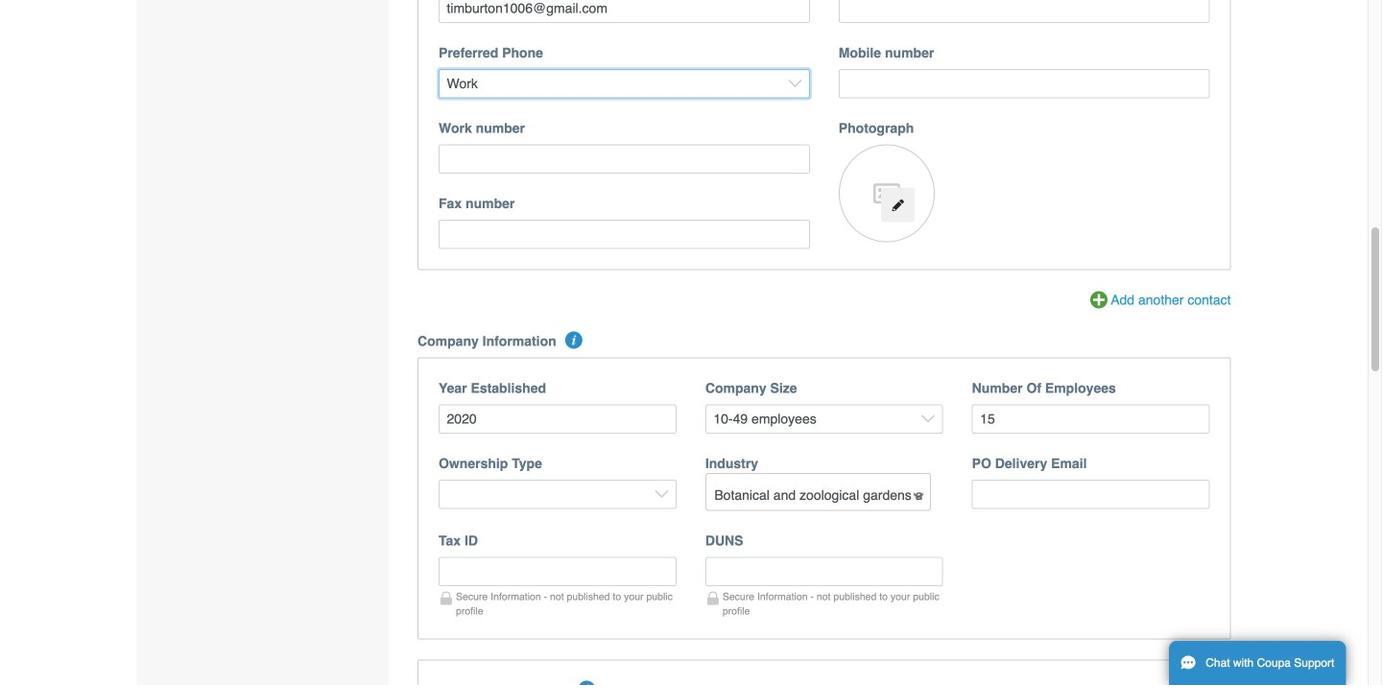 Task type: vqa. For each thing, say whether or not it's contained in the screenshot.
Select an Option TEXT BOX
yes



Task type: locate. For each thing, give the bounding box(es) containing it.
change image image
[[891, 199, 904, 212]]

additional information image
[[565, 331, 583, 349], [578, 681, 595, 685]]

photograph image
[[839, 144, 935, 242]]

None text field
[[439, 0, 810, 23], [839, 0, 1210, 23], [439, 404, 676, 434], [972, 404, 1210, 434], [439, 557, 676, 586], [439, 0, 810, 23], [839, 0, 1210, 23], [439, 404, 676, 434], [972, 404, 1210, 434], [439, 557, 676, 586]]

None text field
[[839, 69, 1210, 98], [439, 144, 810, 174], [439, 220, 810, 249], [972, 480, 1210, 509], [705, 557, 943, 586], [839, 69, 1210, 98], [439, 144, 810, 174], [439, 220, 810, 249], [972, 480, 1210, 509], [705, 557, 943, 586]]



Task type: describe. For each thing, give the bounding box(es) containing it.
Select an Option text field
[[707, 481, 929, 510]]

1 vertical spatial additional information image
[[578, 681, 595, 685]]

0 vertical spatial additional information image
[[565, 331, 583, 349]]



